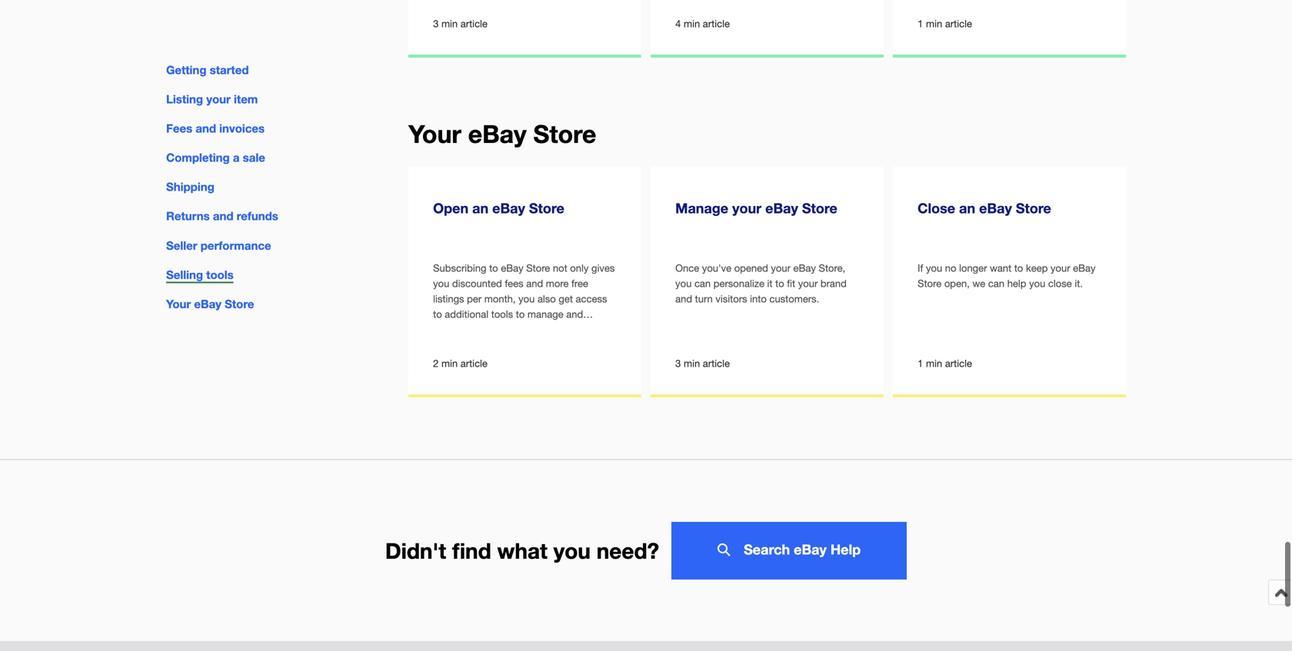Task type: describe. For each thing, give the bounding box(es) containing it.
and up also at the left top of the page
[[526, 278, 543, 290]]

fit
[[787, 278, 795, 290]]

help
[[831, 541, 861, 558]]

2
[[433, 358, 439, 369]]

2 1 min article from the top
[[918, 358, 972, 369]]

sale
[[243, 151, 265, 165]]

you've
[[702, 262, 732, 274]]

you down "fees"
[[519, 293, 535, 305]]

once you've opened your ebay store, you can personalize it to fit your brand and turn visitors into customers.
[[675, 262, 847, 305]]

manage your ebay store
[[675, 200, 838, 216]]

to inside once you've opened your ebay store, you can personalize it to fit your brand and turn visitors into customers.
[[775, 278, 784, 290]]

more
[[546, 278, 569, 290]]

shipping link
[[166, 180, 214, 194]]

open an ebay store
[[433, 200, 565, 216]]

4 min article
[[675, 18, 730, 29]]

search ebay help
[[744, 541, 861, 558]]

seller performance link
[[166, 239, 271, 253]]

3 min article link
[[409, 0, 641, 54]]

ebay inside subscribing to ebay store not only gives you discounted fees and more free listings per month, you also get access to additional tools to manage and promote your business.
[[501, 262, 524, 274]]

into
[[750, 293, 767, 305]]

brand
[[821, 278, 847, 290]]

getting
[[166, 63, 207, 77]]

you down keep
[[1029, 278, 1046, 290]]

your right the manage
[[732, 200, 762, 216]]

item
[[234, 92, 258, 106]]

1 1 min article from the top
[[918, 18, 972, 29]]

visitors
[[716, 293, 747, 305]]

business.
[[496, 324, 538, 336]]

personalize
[[714, 278, 765, 290]]

to down listings
[[433, 308, 442, 320]]

2 1 from the top
[[918, 358, 923, 369]]

you right what
[[554, 538, 591, 564]]

0 horizontal spatial 3
[[433, 18, 439, 29]]

an for close
[[959, 200, 976, 216]]

can inside if you no longer want to keep your ebay store open, we can help you close it.
[[988, 278, 1005, 290]]

open
[[433, 200, 469, 216]]

manage
[[528, 308, 564, 320]]

promote
[[433, 324, 471, 336]]

getting started
[[166, 63, 249, 77]]

and inside once you've opened your ebay store, you can personalize it to fit your brand and turn visitors into customers.
[[675, 293, 692, 305]]

0 horizontal spatial 3 min article
[[433, 18, 488, 29]]

1 vertical spatial your
[[166, 297, 191, 311]]

discounted
[[452, 278, 502, 290]]

ebay right open
[[492, 200, 525, 216]]

listing your item link
[[166, 92, 258, 106]]

find
[[452, 538, 491, 564]]

completing a sale link
[[166, 151, 265, 165]]

seller performance
[[166, 239, 271, 253]]

2 min article
[[433, 358, 488, 369]]

didn't find what you need?
[[385, 538, 659, 564]]

seller
[[166, 239, 197, 253]]

1 min article link
[[893, 0, 1126, 54]]

you right if
[[926, 262, 942, 274]]

selling
[[166, 268, 203, 282]]

get
[[559, 293, 573, 305]]

ebay right close
[[979, 200, 1012, 216]]

returns
[[166, 209, 210, 223]]

and up seller performance link at the top left
[[213, 209, 233, 223]]

your ebay store link
[[166, 297, 254, 311]]

not
[[553, 262, 567, 274]]

listings
[[433, 293, 464, 305]]

selling tools link
[[166, 268, 234, 283]]

invoices
[[219, 122, 265, 135]]

close
[[918, 200, 956, 216]]

1 1 from the top
[[918, 18, 923, 29]]

your left item
[[206, 92, 231, 106]]

can inside once you've opened your ebay store, you can personalize it to fit your brand and turn visitors into customers.
[[695, 278, 711, 290]]

0 vertical spatial tools
[[206, 268, 234, 282]]

an for open
[[472, 200, 489, 216]]

keep
[[1026, 262, 1048, 274]]

longer
[[959, 262, 987, 274]]

subscribing to ebay store not only gives you discounted fees and more free listings per month, you also get access to additional tools to manage and promote your business.
[[433, 262, 615, 336]]

ebay up the opened
[[766, 200, 798, 216]]

and down get
[[566, 308, 583, 320]]

subscribing
[[433, 262, 487, 274]]

0 vertical spatial your
[[409, 119, 461, 148]]

your up fit
[[771, 262, 791, 274]]

you up listings
[[433, 278, 449, 290]]

close
[[1048, 278, 1072, 290]]

fees and invoices
[[166, 122, 265, 135]]

completing
[[166, 151, 230, 165]]

to up business.
[[516, 308, 525, 320]]



Task type: vqa. For each thing, say whether or not it's contained in the screenshot.
vintage 1974 grand master mind mastermind invicta board game image
no



Task type: locate. For each thing, give the bounding box(es) containing it.
an right close
[[959, 200, 976, 216]]

3 min article
[[433, 18, 488, 29], [675, 358, 730, 369]]

you
[[926, 262, 942, 274], [433, 278, 449, 290], [675, 278, 692, 290], [1029, 278, 1046, 290], [519, 293, 535, 305], [554, 538, 591, 564]]

to
[[489, 262, 498, 274], [1014, 262, 1023, 274], [775, 278, 784, 290], [433, 308, 442, 320], [516, 308, 525, 320]]

tools
[[206, 268, 234, 282], [491, 308, 513, 320]]

we
[[973, 278, 986, 290]]

to up discounted
[[489, 262, 498, 274]]

selling tools
[[166, 268, 234, 282]]

1 horizontal spatial an
[[959, 200, 976, 216]]

1 horizontal spatial can
[[988, 278, 1005, 290]]

your
[[409, 119, 461, 148], [166, 297, 191, 311]]

access
[[576, 293, 607, 305]]

listing your item
[[166, 92, 258, 106]]

listing
[[166, 92, 203, 106]]

1 vertical spatial tools
[[491, 308, 513, 320]]

article
[[461, 18, 488, 29], [703, 18, 730, 29], [945, 18, 972, 29], [461, 358, 488, 369], [703, 358, 730, 369], [945, 358, 972, 369]]

1
[[918, 18, 923, 29], [918, 358, 923, 369]]

can up turn at top
[[695, 278, 711, 290]]

search ebay help link
[[672, 522, 907, 580]]

tools down seller performance
[[206, 268, 234, 282]]

1 horizontal spatial your
[[409, 119, 461, 148]]

tools down month,
[[491, 308, 513, 320]]

store
[[533, 119, 596, 148], [529, 200, 565, 216], [802, 200, 838, 216], [1016, 200, 1051, 216], [526, 262, 550, 274], [918, 278, 942, 290], [225, 297, 254, 311]]

ebay up fit
[[793, 262, 816, 274]]

help
[[1007, 278, 1027, 290]]

also
[[538, 293, 556, 305]]

ebay up it.
[[1073, 262, 1096, 274]]

a
[[233, 151, 240, 165]]

customers.
[[770, 293, 819, 305]]

no
[[945, 262, 957, 274]]

free
[[572, 278, 588, 290]]

your inside subscribing to ebay store not only gives you discounted fees and more free listings per month, you also get access to additional tools to manage and promote your business.
[[474, 324, 493, 336]]

store,
[[819, 262, 846, 274]]

an
[[472, 200, 489, 216], [959, 200, 976, 216]]

want
[[990, 262, 1012, 274]]

1 horizontal spatial your ebay store
[[409, 119, 596, 148]]

didn't
[[385, 538, 446, 564]]

store inside if you no longer want to keep your ebay store open, we can help you close it.
[[918, 278, 942, 290]]

0 vertical spatial 3 min article
[[433, 18, 488, 29]]

0 horizontal spatial an
[[472, 200, 489, 216]]

4
[[675, 18, 681, 29]]

ebay down selling tools link
[[194, 297, 222, 311]]

additional
[[445, 308, 489, 320]]

performance
[[201, 239, 271, 253]]

1 vertical spatial 3 min article
[[675, 358, 730, 369]]

to inside if you no longer want to keep your ebay store open, we can help you close it.
[[1014, 262, 1023, 274]]

and
[[196, 122, 216, 135], [213, 209, 233, 223], [526, 278, 543, 290], [675, 293, 692, 305], [566, 308, 583, 320]]

it
[[767, 278, 773, 290]]

1 an from the left
[[472, 200, 489, 216]]

started
[[210, 63, 249, 77]]

your down additional
[[474, 324, 493, 336]]

month,
[[484, 293, 516, 305]]

your ebay store down selling tools link
[[166, 297, 254, 311]]

3
[[433, 18, 439, 29], [675, 358, 681, 369]]

0 horizontal spatial tools
[[206, 268, 234, 282]]

it.
[[1075, 278, 1083, 290]]

0 vertical spatial your ebay store
[[409, 119, 596, 148]]

your up close
[[1051, 262, 1070, 274]]

if you no longer want to keep your ebay store open, we can help you close it.
[[918, 262, 1096, 290]]

tools inside subscribing to ebay store not only gives you discounted fees and more free listings per month, you also get access to additional tools to manage and promote your business.
[[491, 308, 513, 320]]

per
[[467, 293, 482, 305]]

0 horizontal spatial can
[[695, 278, 711, 290]]

search
[[744, 541, 790, 558]]

fees and invoices link
[[166, 122, 265, 135]]

completing a sale
[[166, 151, 265, 165]]

need?
[[597, 538, 659, 564]]

once
[[675, 262, 699, 274]]

gives
[[592, 262, 615, 274]]

1 vertical spatial 1 min article
[[918, 358, 972, 369]]

shipping
[[166, 180, 214, 194]]

ebay up "fees"
[[501, 262, 524, 274]]

your inside if you no longer want to keep your ebay store open, we can help you close it.
[[1051, 262, 1070, 274]]

ebay up open an ebay store
[[468, 119, 527, 148]]

only
[[570, 262, 589, 274]]

1 horizontal spatial 3 min article
[[675, 358, 730, 369]]

to right the it
[[775, 278, 784, 290]]

opened
[[734, 262, 768, 274]]

you down once
[[675, 278, 692, 290]]

0 vertical spatial 1 min article
[[918, 18, 972, 29]]

1 horizontal spatial 3
[[675, 358, 681, 369]]

0 vertical spatial 1
[[918, 18, 923, 29]]

and left turn at top
[[675, 293, 692, 305]]

1 horizontal spatial tools
[[491, 308, 513, 320]]

open,
[[944, 278, 970, 290]]

your down selling
[[166, 297, 191, 311]]

fees
[[505, 278, 524, 290]]

your right fit
[[798, 278, 818, 290]]

ebay
[[468, 119, 527, 148], [492, 200, 525, 216], [766, 200, 798, 216], [979, 200, 1012, 216], [501, 262, 524, 274], [793, 262, 816, 274], [1073, 262, 1096, 274], [194, 297, 222, 311], [794, 541, 827, 558]]

you inside once you've opened your ebay store, you can personalize it to fit your brand and turn visitors into customers.
[[675, 278, 692, 290]]

to up help
[[1014, 262, 1023, 274]]

1 vertical spatial your ebay store
[[166, 297, 254, 311]]

refunds
[[237, 209, 278, 223]]

if
[[918, 262, 923, 274]]

2 can from the left
[[988, 278, 1005, 290]]

getting started link
[[166, 63, 249, 77]]

turn
[[695, 293, 713, 305]]

an right open
[[472, 200, 489, 216]]

your ebay store
[[409, 119, 596, 148], [166, 297, 254, 311]]

your ebay store up open an ebay store
[[409, 119, 596, 148]]

store inside subscribing to ebay store not only gives you discounted fees and more free listings per month, you also get access to additional tools to manage and promote your business.
[[526, 262, 550, 274]]

manage
[[675, 200, 729, 216]]

your up open
[[409, 119, 461, 148]]

0 horizontal spatial your ebay store
[[166, 297, 254, 311]]

0 horizontal spatial your
[[166, 297, 191, 311]]

close an ebay store
[[918, 200, 1051, 216]]

2 an from the left
[[959, 200, 976, 216]]

0 vertical spatial 3
[[433, 18, 439, 29]]

ebay left help
[[794, 541, 827, 558]]

returns and refunds
[[166, 209, 278, 223]]

and right fees
[[196, 122, 216, 135]]

what
[[497, 538, 548, 564]]

returns and refunds link
[[166, 209, 278, 223]]

4 min article link
[[651, 0, 884, 54]]

1 vertical spatial 3
[[675, 358, 681, 369]]

fees
[[166, 122, 192, 135]]

can down want at the right top of page
[[988, 278, 1005, 290]]

ebay inside once you've opened your ebay store, you can personalize it to fit your brand and turn visitors into customers.
[[793, 262, 816, 274]]

1 can from the left
[[695, 278, 711, 290]]

ebay inside if you no longer want to keep your ebay store open, we can help you close it.
[[1073, 262, 1096, 274]]

your
[[206, 92, 231, 106], [732, 200, 762, 216], [771, 262, 791, 274], [1051, 262, 1070, 274], [798, 278, 818, 290], [474, 324, 493, 336]]

1 vertical spatial 1
[[918, 358, 923, 369]]



